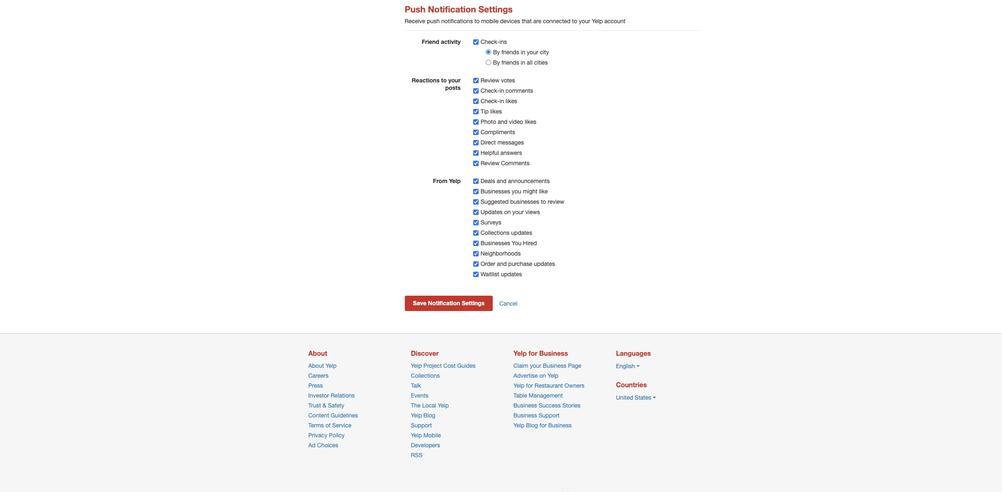 Task type: describe. For each thing, give the bounding box(es) containing it.
support inside "yelp project cost guides collections talk events the local yelp yelp blog support yelp mobile developers rss"
[[411, 422, 432, 429]]

in left all
[[521, 59, 525, 66]]

votes
[[501, 77, 515, 84]]

are
[[533, 18, 541, 25]]

terms of service link
[[308, 422, 351, 429]]

mobile
[[424, 432, 441, 439]]

careers link
[[308, 373, 329, 379]]

cancel
[[499, 300, 518, 307]]

service
[[332, 422, 351, 429]]

english
[[616, 363, 637, 370]]

push notification settings receive push notifications to mobile devices that are connected to your yelp account
[[405, 4, 625, 25]]

check-in comments
[[481, 88, 533, 94]]

order
[[481, 261, 495, 267]]

your up all
[[527, 49, 538, 56]]

the local yelp link
[[411, 402, 449, 409]]

by for by friends in your city
[[493, 49, 500, 56]]

cities
[[534, 59, 548, 66]]

business up claim your business page link
[[539, 349, 568, 357]]

compliments
[[481, 129, 515, 136]]

yelp inside about yelp careers press investor relations trust & safety content guidelines terms of service privacy policy ad choices
[[326, 363, 337, 369]]

notifications
[[441, 18, 473, 25]]

page
[[568, 363, 581, 369]]

connected
[[543, 18, 571, 25]]

helpful
[[481, 150, 499, 156]]

press link
[[308, 383, 323, 389]]

city
[[540, 49, 549, 56]]

yelp down support link
[[411, 432, 422, 439]]

careers
[[308, 373, 329, 379]]

photo and video likes
[[481, 119, 536, 125]]

suggested businesses to review
[[481, 199, 564, 205]]

businesses you hired
[[481, 240, 537, 247]]

claim your business page link
[[514, 363, 581, 369]]

yelp up claim
[[514, 349, 527, 357]]

ins
[[500, 39, 507, 45]]

and for announcements
[[497, 178, 507, 185]]

to down like on the right top
[[541, 199, 546, 205]]

your inside claim your business page advertise on yelp yelp for restaurant owners table management business success stories business support yelp blog for business
[[530, 363, 541, 369]]

order and purchase updates
[[481, 261, 555, 267]]

receive
[[405, 18, 425, 25]]

to left 'mobile'
[[474, 18, 480, 25]]

updates
[[481, 209, 503, 216]]

photo
[[481, 119, 496, 125]]

settings for save
[[462, 300, 485, 307]]

countries
[[616, 381, 647, 389]]

yelp right the from
[[449, 177, 461, 185]]

relations
[[331, 392, 355, 399]]

claim your business page advertise on yelp yelp for restaurant owners table management business success stories business support yelp blog for business
[[514, 363, 585, 429]]

updates for collections updates
[[511, 230, 532, 236]]

advertise
[[514, 373, 538, 379]]

united
[[616, 395, 633, 401]]

deals
[[481, 178, 495, 185]]

mobile
[[481, 18, 499, 25]]

talk
[[411, 383, 421, 389]]

united states button
[[616, 395, 659, 401]]

by for by friends in all cities
[[493, 59, 500, 66]]

announcements
[[508, 178, 550, 185]]

comments
[[506, 88, 533, 94]]

yelp up table
[[514, 383, 524, 389]]

1 vertical spatial for
[[526, 383, 533, 389]]

to right "connected"
[[572, 18, 577, 25]]

account
[[605, 18, 625, 25]]

by friends in all cities
[[493, 59, 548, 66]]

in down check-in comments
[[500, 98, 504, 105]]

blog inside "yelp project cost guides collections talk events the local yelp yelp blog support yelp mobile developers rss"
[[424, 412, 435, 419]]

local
[[422, 402, 436, 409]]

yelp for business
[[514, 349, 568, 357]]

in up by friends in all cities
[[521, 49, 525, 56]]

surveys
[[481, 219, 501, 226]]

ad choices link
[[308, 442, 338, 449]]

review for review comments
[[481, 160, 499, 167]]

messages
[[498, 139, 524, 146]]

check-ins
[[481, 39, 507, 45]]

by friends in your city
[[493, 49, 549, 56]]

video
[[509, 119, 523, 125]]

privacy policy link
[[308, 432, 345, 439]]

policy
[[329, 432, 345, 439]]

0 vertical spatial likes
[[506, 98, 517, 105]]

about yelp link
[[308, 363, 337, 369]]

talk link
[[411, 383, 421, 389]]

check- for check-in comments
[[481, 88, 500, 94]]

choices
[[317, 442, 338, 449]]

to inside reactions to your posts
[[441, 77, 447, 84]]

yelp mobile link
[[411, 432, 441, 439]]

posts
[[445, 84, 461, 91]]

investor relations link
[[308, 392, 355, 399]]

that
[[522, 18, 532, 25]]

yelp right 'local'
[[438, 402, 449, 409]]

business up yelp blog for business link
[[514, 412, 537, 419]]

review for review votes
[[481, 77, 499, 84]]

restaurant
[[535, 383, 563, 389]]

trust & safety link
[[308, 402, 344, 409]]

developers link
[[411, 442, 440, 449]]

about yelp careers press investor relations trust & safety content guidelines terms of service privacy policy ad choices
[[308, 363, 358, 449]]

english button
[[616, 363, 642, 370]]

business down success
[[548, 422, 572, 429]]

businesses for businesses you might like
[[481, 188, 510, 195]]

waitlist
[[481, 271, 499, 278]]

views
[[525, 209, 540, 216]]

stories
[[562, 402, 581, 409]]

business success stories link
[[514, 402, 581, 409]]

might
[[523, 188, 537, 195]]

management
[[529, 392, 563, 399]]

yelp inside push notification settings receive push notifications to mobile devices that are connected to your yelp account
[[592, 18, 603, 25]]



Task type: vqa. For each thing, say whether or not it's contained in the screenshot.
'Claim your Business Page Advertise on Yelp Yelp for Restaurant Owners Table Management Business Success Stories Business Support Yelp Blog for Business'
yes



Task type: locate. For each thing, give the bounding box(es) containing it.
2 vertical spatial for
[[540, 422, 547, 429]]

1 vertical spatial support
[[411, 422, 432, 429]]

0 vertical spatial check-
[[481, 39, 500, 45]]

save notification settings
[[413, 300, 485, 307]]

on
[[504, 209, 511, 216], [539, 373, 546, 379]]

1 by from the top
[[493, 49, 500, 56]]

0 horizontal spatial likes
[[490, 108, 502, 115]]

and right deals
[[497, 178, 507, 185]]

on right updates in the top of the page
[[504, 209, 511, 216]]

0 vertical spatial friends
[[502, 49, 519, 56]]

businesses for businesses you hired
[[481, 240, 510, 247]]

check-
[[481, 39, 500, 45], [481, 88, 500, 94], [481, 98, 500, 105]]

settings inside push notification settings receive push notifications to mobile devices that are connected to your yelp account
[[479, 4, 513, 15]]

settings for push
[[479, 4, 513, 15]]

reactions to your posts
[[412, 77, 461, 91]]

businesses
[[510, 199, 539, 205]]

0 horizontal spatial on
[[504, 209, 511, 216]]

1 check- from the top
[[481, 39, 500, 45]]

states
[[635, 395, 651, 401]]

check- for check-in likes
[[481, 98, 500, 105]]

&
[[323, 402, 326, 409]]

0 vertical spatial review
[[481, 77, 499, 84]]

press
[[308, 383, 323, 389]]

push
[[427, 18, 440, 25]]

1 horizontal spatial blog
[[526, 422, 538, 429]]

notification
[[428, 4, 476, 15], [428, 300, 460, 307]]

notification up notifications
[[428, 4, 476, 15]]

settings down waitlist
[[462, 300, 485, 307]]

yelp up collections link
[[411, 363, 422, 369]]

0 vertical spatial notification
[[428, 4, 476, 15]]

business down table
[[514, 402, 537, 409]]

1 vertical spatial and
[[497, 178, 507, 185]]

of
[[326, 422, 331, 429]]

answers
[[501, 150, 522, 156]]

you
[[512, 240, 521, 247]]

updates on your views
[[481, 209, 540, 216]]

1 vertical spatial review
[[481, 160, 499, 167]]

businesses up suggested on the top of page
[[481, 188, 510, 195]]

yelp down the
[[411, 412, 422, 419]]

about
[[308, 349, 327, 357], [308, 363, 324, 369]]

blog inside claim your business page advertise on yelp yelp for restaurant owners table management business success stories business support yelp blog for business
[[526, 422, 538, 429]]

yelp project cost guides link
[[411, 363, 476, 369]]

2 vertical spatial likes
[[525, 119, 536, 125]]

for down business support link
[[540, 422, 547, 429]]

tip likes
[[481, 108, 502, 115]]

discover
[[411, 349, 439, 357]]

0 vertical spatial on
[[504, 209, 511, 216]]

2 businesses from the top
[[481, 240, 510, 247]]

friends
[[502, 49, 519, 56], [502, 59, 519, 66]]

settings up 'mobile'
[[479, 4, 513, 15]]

None checkbox
[[474, 39, 479, 45], [474, 99, 479, 104], [474, 109, 479, 114], [474, 119, 479, 125], [474, 150, 479, 156], [474, 189, 479, 194], [474, 199, 479, 205], [474, 210, 479, 215], [474, 241, 479, 246], [474, 39, 479, 45], [474, 99, 479, 104], [474, 109, 479, 114], [474, 119, 479, 125], [474, 150, 479, 156], [474, 189, 479, 194], [474, 199, 479, 205], [474, 210, 479, 215], [474, 241, 479, 246]]

None checkbox
[[474, 78, 479, 83], [474, 88, 479, 94], [474, 130, 479, 135], [474, 140, 479, 145], [474, 161, 479, 166], [474, 179, 479, 184], [474, 220, 479, 225], [474, 230, 479, 236], [474, 251, 479, 257], [474, 261, 479, 267], [474, 272, 479, 277], [474, 78, 479, 83], [474, 88, 479, 94], [474, 130, 479, 135], [474, 140, 479, 145], [474, 161, 479, 166], [474, 179, 479, 184], [474, 220, 479, 225], [474, 230, 479, 236], [474, 251, 479, 257], [474, 261, 479, 267], [474, 272, 479, 277]]

support down the yelp blog link
[[411, 422, 432, 429]]

on inside claim your business page advertise on yelp yelp for restaurant owners table management business success stories business support yelp blog for business
[[539, 373, 546, 379]]

1 horizontal spatial collections
[[481, 230, 510, 236]]

1 friends from the top
[[502, 49, 519, 56]]

0 vertical spatial collections
[[481, 230, 510, 236]]

terms
[[308, 422, 324, 429]]

check- for check-ins
[[481, 39, 500, 45]]

review
[[481, 77, 499, 84], [481, 160, 499, 167]]

your right "connected"
[[579, 18, 590, 25]]

likes down check-in comments
[[506, 98, 517, 105]]

suggested
[[481, 199, 509, 205]]

purchase
[[508, 261, 532, 267]]

review comments
[[481, 160, 530, 167]]

united states
[[616, 395, 653, 401]]

2 horizontal spatial likes
[[525, 119, 536, 125]]

yelp left account at the top right of page
[[592, 18, 603, 25]]

business down yelp for business
[[543, 363, 566, 369]]

business support link
[[514, 412, 560, 419]]

and for video
[[498, 119, 508, 125]]

check- down review votes in the top of the page
[[481, 88, 500, 94]]

friends down by friends in your city
[[502, 59, 519, 66]]

business
[[539, 349, 568, 357], [543, 363, 566, 369], [514, 402, 537, 409], [514, 412, 537, 419], [548, 422, 572, 429]]

1 vertical spatial settings
[[462, 300, 485, 307]]

your up advertise on yelp link
[[530, 363, 541, 369]]

content guidelines link
[[308, 412, 358, 419]]

0 horizontal spatial collections
[[411, 373, 440, 379]]

0 vertical spatial and
[[498, 119, 508, 125]]

0 vertical spatial for
[[529, 349, 537, 357]]

owners
[[565, 383, 585, 389]]

support down success
[[539, 412, 560, 419]]

for up claim your business page link
[[529, 349, 537, 357]]

deals and announcements
[[481, 178, 550, 185]]

updates up you
[[511, 230, 532, 236]]

likes down "check-in likes"
[[490, 108, 502, 115]]

activity
[[441, 38, 461, 45]]

yelp down business support link
[[514, 422, 524, 429]]

cost
[[443, 363, 456, 369]]

support link
[[411, 422, 432, 429]]

1 vertical spatial by
[[493, 59, 500, 66]]

like
[[539, 188, 548, 195]]

check- down 'mobile'
[[481, 39, 500, 45]]

yelp blog for business link
[[514, 422, 572, 429]]

from
[[433, 177, 447, 185]]

updates for waitlist updates
[[501, 271, 522, 278]]

yelp for restaurant owners link
[[514, 383, 585, 389]]

support inside claim your business page advertise on yelp yelp for restaurant owners table management business success stories business support yelp blog for business
[[539, 412, 560, 419]]

friends for your
[[502, 49, 519, 56]]

all
[[527, 59, 533, 66]]

notification for push
[[428, 4, 476, 15]]

in up "check-in likes"
[[500, 88, 504, 94]]

1 vertical spatial likes
[[490, 108, 502, 115]]

businesses you might like
[[481, 188, 548, 195]]

safety
[[328, 402, 344, 409]]

likes right video
[[525, 119, 536, 125]]

collections down "surveys"
[[481, 230, 510, 236]]

check-in likes
[[481, 98, 517, 105]]

yelp up careers link
[[326, 363, 337, 369]]

notification inside button
[[428, 300, 460, 307]]

about for about yelp careers press investor relations trust & safety content guidelines terms of service privacy policy ad choices
[[308, 363, 324, 369]]

2 vertical spatial updates
[[501, 271, 522, 278]]

0 vertical spatial updates
[[511, 230, 532, 236]]

0 vertical spatial businesses
[[481, 188, 510, 195]]

blog
[[424, 412, 435, 419], [526, 422, 538, 429]]

collections inside "yelp project cost guides collections talk events the local yelp yelp blog support yelp mobile developers rss"
[[411, 373, 440, 379]]

your down suggested businesses to review
[[512, 209, 524, 216]]

1 horizontal spatial likes
[[506, 98, 517, 105]]

trust
[[308, 402, 321, 409]]

notification inside push notification settings receive push notifications to mobile devices that are connected to your yelp account
[[428, 4, 476, 15]]

0 vertical spatial by
[[493, 49, 500, 56]]

about up careers link
[[308, 363, 324, 369]]

1 vertical spatial blog
[[526, 422, 538, 429]]

1 vertical spatial businesses
[[481, 240, 510, 247]]

helpful answers
[[481, 150, 522, 156]]

0 vertical spatial about
[[308, 349, 327, 357]]

notification for save
[[428, 300, 460, 307]]

friend
[[422, 38, 439, 45]]

0 vertical spatial settings
[[479, 4, 513, 15]]

cancel link
[[499, 300, 518, 308]]

and up compliments
[[498, 119, 508, 125]]

1 vertical spatial check-
[[481, 88, 500, 94]]

devices
[[500, 18, 520, 25]]

privacy
[[308, 432, 327, 439]]

friends down ins
[[502, 49, 519, 56]]

collections updates
[[481, 230, 532, 236]]

likes
[[506, 98, 517, 105], [490, 108, 502, 115], [525, 119, 536, 125]]

yelp up yelp for restaurant owners link
[[548, 373, 559, 379]]

1 vertical spatial friends
[[502, 59, 519, 66]]

ad
[[308, 442, 316, 449]]

for
[[529, 349, 537, 357], [526, 383, 533, 389], [540, 422, 547, 429]]

collections down project
[[411, 373, 440, 379]]

2 vertical spatial and
[[497, 261, 507, 267]]

review down helpful
[[481, 160, 499, 167]]

notification right save
[[428, 300, 460, 307]]

your up 'posts'
[[448, 77, 461, 84]]

2 by from the top
[[493, 59, 500, 66]]

updates
[[511, 230, 532, 236], [534, 261, 555, 267], [501, 271, 522, 278]]

3 check- from the top
[[481, 98, 500, 105]]

1 about from the top
[[308, 349, 327, 357]]

table management link
[[514, 392, 563, 399]]

from yelp
[[433, 177, 461, 185]]

2 vertical spatial check-
[[481, 98, 500, 105]]

save
[[413, 300, 426, 307]]

and up waitlist updates
[[497, 261, 507, 267]]

businesses up the neighborhoods
[[481, 240, 510, 247]]

updates down order and purchase updates
[[501, 271, 522, 278]]

1 vertical spatial updates
[[534, 261, 555, 267]]

1 vertical spatial collections
[[411, 373, 440, 379]]

2 review from the top
[[481, 160, 499, 167]]

2 about from the top
[[308, 363, 324, 369]]

1 horizontal spatial on
[[539, 373, 546, 379]]

1 businesses from the top
[[481, 188, 510, 195]]

2 check- from the top
[[481, 88, 500, 94]]

1 vertical spatial on
[[539, 373, 546, 379]]

friend activity
[[422, 38, 461, 45]]

tip
[[481, 108, 489, 115]]

neighborhoods
[[481, 250, 521, 257]]

blog down 'local'
[[424, 412, 435, 419]]

content
[[308, 412, 329, 419]]

review left votes
[[481, 77, 499, 84]]

to up 'posts'
[[441, 77, 447, 84]]

check- up tip likes
[[481, 98, 500, 105]]

comments
[[501, 160, 530, 167]]

blog down business support link
[[526, 422, 538, 429]]

for down the advertise
[[526, 383, 533, 389]]

by down check-ins
[[493, 49, 500, 56]]

events
[[411, 392, 428, 399]]

collections link
[[411, 373, 440, 379]]

on down claim your business page link
[[539, 373, 546, 379]]

settings inside button
[[462, 300, 485, 307]]

friends for all
[[502, 59, 519, 66]]

1 horizontal spatial support
[[539, 412, 560, 419]]

0 vertical spatial blog
[[424, 412, 435, 419]]

direct
[[481, 139, 496, 146]]

events link
[[411, 392, 428, 399]]

2 friends from the top
[[502, 59, 519, 66]]

your inside push notification settings receive push notifications to mobile devices that are connected to your yelp account
[[579, 18, 590, 25]]

and for purchase
[[497, 261, 507, 267]]

updates right purchase
[[534, 261, 555, 267]]

about up about yelp link
[[308, 349, 327, 357]]

0 horizontal spatial blog
[[424, 412, 435, 419]]

about for about
[[308, 349, 327, 357]]

None radio
[[486, 50, 491, 55], [486, 60, 491, 65], [486, 50, 491, 55], [486, 60, 491, 65]]

2 notification from the top
[[428, 300, 460, 307]]

in
[[521, 49, 525, 56], [521, 59, 525, 66], [500, 88, 504, 94], [500, 98, 504, 105]]

developers
[[411, 442, 440, 449]]

investor
[[308, 392, 329, 399]]

about inside about yelp careers press investor relations trust & safety content guidelines terms of service privacy policy ad choices
[[308, 363, 324, 369]]

your inside reactions to your posts
[[448, 77, 461, 84]]

1 notification from the top
[[428, 4, 476, 15]]

by up review votes in the top of the page
[[493, 59, 500, 66]]

1 vertical spatial about
[[308, 363, 324, 369]]

1 vertical spatial notification
[[428, 300, 460, 307]]

0 vertical spatial support
[[539, 412, 560, 419]]

0 horizontal spatial support
[[411, 422, 432, 429]]

project
[[424, 363, 442, 369]]

direct messages
[[481, 139, 524, 146]]

save notification settings button
[[405, 296, 493, 311]]

1 review from the top
[[481, 77, 499, 84]]



